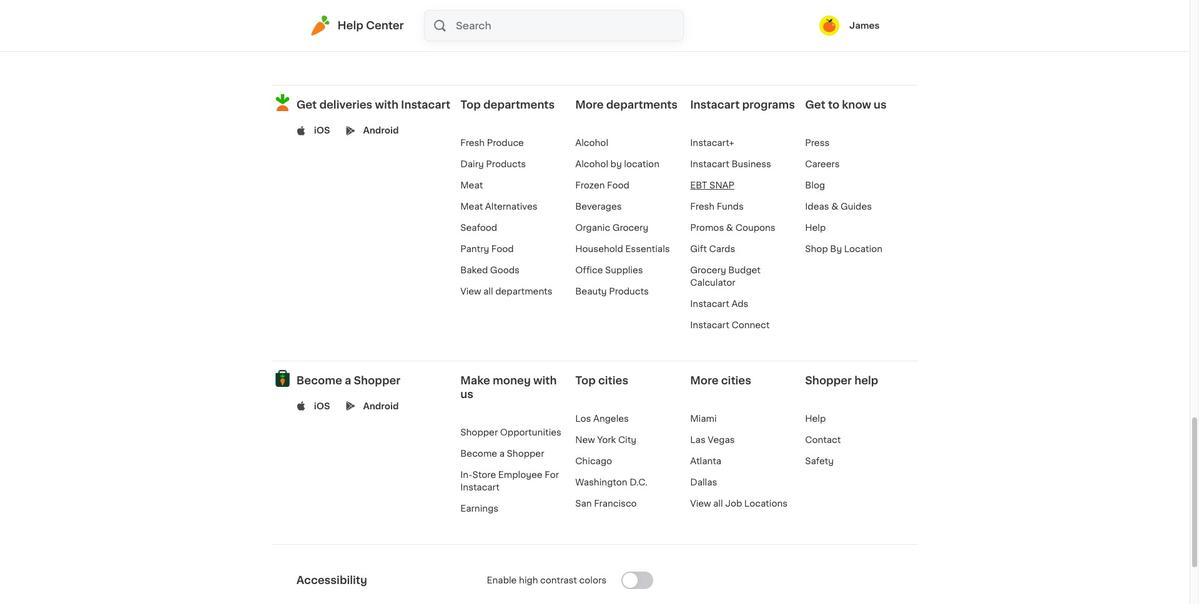 Task type: describe. For each thing, give the bounding box(es) containing it.
instacart+ link
[[690, 139, 734, 147]]

chicago
[[575, 457, 612, 466]]

angeles
[[593, 415, 629, 423]]

1 vertical spatial a
[[500, 450, 505, 458]]

beauty products link
[[575, 287, 649, 296]]

snap
[[710, 181, 735, 190]]

organic
[[575, 224, 610, 232]]

android link for shopper
[[363, 400, 399, 413]]

deliveries
[[319, 100, 372, 110]]

seafood
[[461, 224, 497, 232]]

job
[[725, 500, 742, 508]]

guides
[[841, 202, 872, 211]]

android link for with
[[363, 124, 399, 137]]

grocery budget calculator link
[[690, 266, 761, 287]]

top cities
[[575, 376, 628, 386]]

grocery inside grocery budget calculator
[[690, 266, 726, 275]]

ideas
[[805, 202, 829, 211]]

get for get deliveries with instacart
[[297, 100, 317, 110]]

get to know us
[[805, 100, 887, 110]]

instacart for instacart programs
[[690, 100, 740, 110]]

san francisco
[[575, 500, 637, 508]]

dairy products
[[461, 160, 526, 169]]

user avatar image
[[820, 16, 840, 36]]

gift cards link
[[690, 245, 735, 254]]

with for deliveries
[[375, 100, 398, 110]]

by
[[611, 160, 622, 169]]

food for frozen food
[[607, 181, 630, 190]]

shopper help
[[805, 376, 878, 386]]

more departments
[[575, 100, 678, 110]]

employee
[[498, 471, 543, 480]]

fresh funds
[[690, 202, 744, 211]]

james link
[[820, 16, 880, 36]]

careers link
[[805, 160, 840, 169]]

departments down the goods
[[495, 287, 553, 296]]

los
[[575, 415, 591, 423]]

instacart business
[[690, 160, 771, 169]]

locations
[[744, 500, 788, 508]]

promos
[[690, 224, 724, 232]]

view all departments link
[[461, 287, 553, 296]]

frozen
[[575, 181, 605, 190]]

washington d.c.
[[575, 478, 648, 487]]

us for make money with us
[[461, 390, 473, 400]]

produce
[[487, 139, 524, 147]]

los angeles link
[[575, 415, 629, 423]]

shop by location link
[[805, 245, 883, 254]]

funds
[[717, 202, 744, 211]]

meat link
[[461, 181, 483, 190]]

chicago link
[[575, 457, 612, 466]]

shop by location
[[805, 245, 883, 254]]

view all job locations
[[690, 500, 788, 508]]

frozen food
[[575, 181, 630, 190]]

instacart for instacart connect
[[690, 321, 729, 330]]

city
[[618, 436, 637, 445]]

press
[[805, 139, 830, 147]]

departments for top departments
[[483, 100, 555, 110]]

alcohol for alcohol link
[[575, 139, 608, 147]]

and
[[745, 29, 761, 38]]

connect
[[732, 321, 770, 330]]

meat for meat alternatives
[[461, 202, 483, 211]]

ideas & guides
[[805, 202, 872, 211]]

departments for more departments
[[606, 100, 678, 110]]

new york city
[[575, 436, 637, 445]]

ebt
[[690, 181, 707, 190]]

help
[[855, 376, 878, 386]]

android play store logo image for a
[[346, 402, 355, 411]]

for
[[545, 471, 559, 480]]

instacart ads
[[690, 300, 749, 309]]

office supplies
[[575, 266, 643, 275]]

2 help link from the top
[[805, 415, 826, 423]]

baked goods
[[461, 266, 520, 275]]

press link
[[805, 139, 830, 147]]

supplies
[[605, 266, 643, 275]]

instacart+ promotional terms and conditions
[[745, 17, 872, 38]]

earnings
[[461, 505, 499, 513]]

0 vertical spatial grocery
[[613, 224, 648, 232]]

& for promos
[[726, 224, 733, 232]]

top for top departments
[[461, 100, 481, 110]]

washington
[[575, 478, 628, 487]]

in-store employee for instacart
[[461, 471, 559, 492]]

beverages link
[[575, 202, 622, 211]]

get deliveries with instacart
[[297, 100, 450, 110]]

enable high contrast colors
[[487, 576, 607, 585]]

in-
[[461, 471, 473, 480]]

conditions
[[764, 29, 810, 38]]

las vegas
[[690, 436, 735, 445]]

coupons
[[736, 224, 776, 232]]

more for more cities
[[690, 376, 719, 386]]

by
[[830, 245, 842, 254]]

all for departments
[[484, 287, 493, 296]]

colors
[[579, 576, 607, 585]]

view for view all job locations
[[690, 500, 711, 508]]

instacart for instacart business
[[690, 160, 729, 169]]

vegas
[[708, 436, 735, 445]]

instacart inside the in-store employee for instacart
[[461, 483, 500, 492]]

contrast
[[540, 576, 577, 585]]

alcohol by location
[[575, 160, 660, 169]]

shopper opportunities link
[[461, 428, 562, 437]]

instacart+ promotional terms and conditions link
[[737, 10, 880, 45]]

us for get to know us
[[874, 100, 887, 110]]

alcohol for alcohol by location
[[575, 160, 608, 169]]

ads
[[732, 300, 749, 309]]

store
[[473, 471, 496, 480]]

pantry
[[461, 245, 489, 254]]

1 vertical spatial help
[[805, 224, 826, 232]]

dallas link
[[690, 478, 717, 487]]

android for shopper
[[363, 402, 399, 411]]

dairy products link
[[461, 160, 526, 169]]

safety link
[[805, 457, 834, 466]]

instacart connect link
[[690, 321, 770, 330]]

fresh for fresh funds
[[690, 202, 715, 211]]



Task type: vqa. For each thing, say whether or not it's contained in the screenshot.
Shop categories tab list
no



Task type: locate. For each thing, give the bounding box(es) containing it.
view all departments
[[461, 287, 553, 296]]

atlanta link
[[690, 457, 721, 466]]

san francisco link
[[575, 500, 637, 508]]

1 horizontal spatial more
[[690, 376, 719, 386]]

shopper
[[354, 376, 401, 386], [805, 376, 852, 386], [461, 428, 498, 437], [507, 450, 544, 458]]

0 vertical spatial android play store logo image
[[346, 126, 355, 135]]

cities up angeles
[[598, 376, 628, 386]]

1 vertical spatial android link
[[363, 400, 399, 413]]

1 vertical spatial grocery
[[690, 266, 726, 275]]

0 vertical spatial meat
[[461, 181, 483, 190]]

1 vertical spatial ios app store logo image
[[297, 402, 306, 411]]

departments up location
[[606, 100, 678, 110]]

android for with
[[363, 126, 399, 135]]

1 vertical spatial alcohol
[[575, 160, 608, 169]]

Search search field
[[455, 11, 683, 41]]

careers
[[805, 160, 840, 169]]

0 horizontal spatial instacart+
[[690, 139, 734, 147]]

programs
[[742, 100, 795, 110]]

0 vertical spatial with
[[375, 100, 398, 110]]

1 ios from the top
[[314, 126, 330, 135]]

location
[[624, 160, 660, 169]]

1 horizontal spatial all
[[713, 500, 723, 508]]

0 horizontal spatial grocery
[[613, 224, 648, 232]]

1 horizontal spatial fresh
[[690, 202, 715, 211]]

ios for get
[[314, 126, 330, 135]]

instacart for instacart ads
[[690, 300, 729, 309]]

0 vertical spatial instacart+
[[745, 17, 789, 26]]

las vegas link
[[690, 436, 735, 445]]

& down funds
[[726, 224, 733, 232]]

1 horizontal spatial cities
[[721, 376, 751, 386]]

help link up contact "link"
[[805, 415, 826, 423]]

promotional
[[791, 17, 844, 26]]

ios for become
[[314, 402, 330, 411]]

fresh produce link
[[461, 139, 524, 147]]

1 vertical spatial products
[[609, 287, 649, 296]]

dallas
[[690, 478, 717, 487]]

ios app store logo image
[[297, 126, 306, 135], [297, 402, 306, 411]]

office supplies link
[[575, 266, 643, 275]]

beauty products
[[575, 287, 649, 296]]

meat alternatives link
[[461, 202, 538, 211]]

budget
[[728, 266, 761, 275]]

meat
[[461, 181, 483, 190], [461, 202, 483, 211]]

1 vertical spatial android
[[363, 402, 399, 411]]

2 alcohol from the top
[[575, 160, 608, 169]]

beverages
[[575, 202, 622, 211]]

make
[[461, 376, 490, 386]]

1 vertical spatial &
[[726, 224, 733, 232]]

0 vertical spatial products
[[486, 160, 526, 169]]

accessibility
[[297, 576, 367, 586]]

0 horizontal spatial become
[[297, 376, 342, 386]]

0 horizontal spatial cities
[[598, 376, 628, 386]]

1 vertical spatial with
[[533, 376, 557, 386]]

seafood link
[[461, 224, 497, 232]]

to
[[828, 100, 840, 110]]

1 android link from the top
[[363, 124, 399, 137]]

0 vertical spatial android link
[[363, 124, 399, 137]]

make money with us
[[461, 376, 557, 400]]

0 vertical spatial help link
[[805, 224, 826, 232]]

1 vertical spatial more
[[690, 376, 719, 386]]

1 vertical spatial become a shopper
[[461, 450, 544, 458]]

1 horizontal spatial instacart+
[[745, 17, 789, 26]]

gift cards
[[690, 245, 735, 254]]

meat down meat link
[[461, 202, 483, 211]]

baked goods link
[[461, 266, 520, 275]]

0 vertical spatial ios app store logo image
[[297, 126, 306, 135]]

2 vertical spatial help
[[805, 415, 826, 423]]

2 instacart shopper app logo image from the top
[[272, 368, 293, 389]]

instacart+ for instacart+ promotional terms and conditions
[[745, 17, 789, 26]]

money
[[493, 376, 531, 386]]

ebt snap
[[690, 181, 735, 190]]

baked
[[461, 266, 488, 275]]

0 vertical spatial ios link
[[314, 124, 330, 137]]

android play store logo image
[[346, 126, 355, 135], [346, 402, 355, 411]]

instacart+ up instacart business
[[690, 139, 734, 147]]

blog
[[805, 181, 825, 190]]

fresh funds link
[[690, 202, 744, 211]]

washington d.c. link
[[575, 478, 648, 487]]

cities down the instacart connect
[[721, 376, 751, 386]]

all left job at the right
[[713, 500, 723, 508]]

1 android play store logo image from the top
[[346, 126, 355, 135]]

2 cities from the left
[[721, 376, 751, 386]]

1 horizontal spatial us
[[874, 100, 887, 110]]

become a shopper
[[297, 376, 401, 386], [461, 450, 544, 458]]

1 horizontal spatial &
[[831, 202, 839, 211]]

instacart+ for instacart+ link
[[690, 139, 734, 147]]

1 vertical spatial fresh
[[690, 202, 715, 211]]

1 vertical spatial help link
[[805, 415, 826, 423]]

fresh
[[461, 139, 485, 147], [690, 202, 715, 211]]

2 meat from the top
[[461, 202, 483, 211]]

instacart
[[401, 100, 450, 110], [690, 100, 740, 110], [690, 160, 729, 169], [690, 300, 729, 309], [690, 321, 729, 330], [461, 483, 500, 492]]

1 vertical spatial ios
[[314, 402, 330, 411]]

1 cities from the left
[[598, 376, 628, 386]]

1 get from the left
[[297, 100, 317, 110]]

1 horizontal spatial food
[[607, 181, 630, 190]]

with right deliveries
[[375, 100, 398, 110]]

1 vertical spatial food
[[491, 245, 514, 254]]

0 horizontal spatial all
[[484, 287, 493, 296]]

calculator
[[690, 279, 735, 287]]

1 vertical spatial view
[[690, 500, 711, 508]]

products for dairy products
[[486, 160, 526, 169]]

with right 'money'
[[533, 376, 557, 386]]

0 vertical spatial ios
[[314, 126, 330, 135]]

us down make
[[461, 390, 473, 400]]

2 get from the left
[[805, 100, 826, 110]]

instacart shopper app logo image
[[272, 92, 293, 113], [272, 368, 293, 389]]

0 vertical spatial view
[[461, 287, 481, 296]]

ios link for get
[[314, 124, 330, 137]]

fresh for fresh produce
[[461, 139, 485, 147]]

instacart+
[[745, 17, 789, 26], [690, 139, 734, 147]]

1 vertical spatial us
[[461, 390, 473, 400]]

fresh produce
[[461, 139, 524, 147]]

more up miami at the right of page
[[690, 376, 719, 386]]

0 horizontal spatial &
[[726, 224, 733, 232]]

1 vertical spatial top
[[575, 376, 596, 386]]

view for view all departments
[[461, 287, 481, 296]]

0 vertical spatial alcohol
[[575, 139, 608, 147]]

meat alternatives
[[461, 202, 538, 211]]

& for ideas
[[831, 202, 839, 211]]

0 vertical spatial a
[[345, 376, 351, 386]]

& right ideas
[[831, 202, 839, 211]]

more for more departments
[[575, 100, 604, 110]]

meat for meat link
[[461, 181, 483, 190]]

meat down dairy
[[461, 181, 483, 190]]

products down produce
[[486, 160, 526, 169]]

more up alcohol link
[[575, 100, 604, 110]]

center
[[366, 21, 404, 31]]

help center
[[338, 21, 404, 31]]

pantry food
[[461, 245, 514, 254]]

view
[[461, 287, 481, 296], [690, 500, 711, 508]]

0 horizontal spatial with
[[375, 100, 398, 110]]

1 horizontal spatial with
[[533, 376, 557, 386]]

essentials
[[625, 245, 670, 254]]

top for top cities
[[575, 376, 596, 386]]

instacart image
[[310, 16, 330, 36]]

miami link
[[690, 415, 717, 423]]

1 vertical spatial become
[[461, 450, 497, 458]]

0 vertical spatial top
[[461, 100, 481, 110]]

0 horizontal spatial more
[[575, 100, 604, 110]]

view down baked
[[461, 287, 481, 296]]

0 horizontal spatial food
[[491, 245, 514, 254]]

instacart shopper app logo image for become
[[272, 368, 293, 389]]

get for get to know us
[[805, 100, 826, 110]]

0 horizontal spatial view
[[461, 287, 481, 296]]

2 ios from the top
[[314, 402, 330, 411]]

android link
[[363, 124, 399, 137], [363, 400, 399, 413]]

1 vertical spatial meat
[[461, 202, 483, 211]]

miami
[[690, 415, 717, 423]]

organic grocery
[[575, 224, 648, 232]]

1 instacart shopper app logo image from the top
[[272, 92, 293, 113]]

1 horizontal spatial a
[[500, 450, 505, 458]]

2 android from the top
[[363, 402, 399, 411]]

1 horizontal spatial top
[[575, 376, 596, 386]]

atlanta
[[690, 457, 721, 466]]

departments
[[483, 100, 555, 110], [606, 100, 678, 110], [495, 287, 553, 296]]

departments up produce
[[483, 100, 555, 110]]

us inside make money with us
[[461, 390, 473, 400]]

1 ios app store logo image from the top
[[297, 126, 306, 135]]

us right "know"
[[874, 100, 887, 110]]

grocery up calculator
[[690, 266, 726, 275]]

instacart connect
[[690, 321, 770, 330]]

ios
[[314, 126, 330, 135], [314, 402, 330, 411]]

1 vertical spatial instacart shopper app logo image
[[272, 368, 293, 389]]

0 vertical spatial &
[[831, 202, 839, 211]]

shop
[[805, 245, 828, 254]]

0 vertical spatial more
[[575, 100, 604, 110]]

grocery budget calculator
[[690, 266, 761, 287]]

us
[[874, 100, 887, 110], [461, 390, 473, 400]]

1 alcohol from the top
[[575, 139, 608, 147]]

ios link for become
[[314, 400, 330, 413]]

with for money
[[533, 376, 557, 386]]

0 horizontal spatial fresh
[[461, 139, 485, 147]]

food up the goods
[[491, 245, 514, 254]]

0 vertical spatial become
[[297, 376, 342, 386]]

1 vertical spatial instacart+
[[690, 139, 734, 147]]

fresh down ebt
[[690, 202, 715, 211]]

1 horizontal spatial grocery
[[690, 266, 726, 275]]

products down supplies
[[609, 287, 649, 296]]

new
[[575, 436, 595, 445]]

2 ios link from the top
[[314, 400, 330, 413]]

contact link
[[805, 436, 841, 445]]

more cities
[[690, 376, 751, 386]]

cities for more cities
[[721, 376, 751, 386]]

2 android link from the top
[[363, 400, 399, 413]]

1 horizontal spatial get
[[805, 100, 826, 110]]

household
[[575, 245, 623, 254]]

2 ios app store logo image from the top
[[297, 402, 306, 411]]

instacart shopper app logo image for get
[[272, 92, 293, 113]]

1 horizontal spatial become
[[461, 450, 497, 458]]

android play store logo image for deliveries
[[346, 126, 355, 135]]

0 horizontal spatial become a shopper
[[297, 376, 401, 386]]

products for beauty products
[[609, 287, 649, 296]]

food for pantry food
[[491, 245, 514, 254]]

high
[[519, 576, 538, 585]]

help right the instacart image
[[338, 21, 363, 31]]

0 vertical spatial instacart shopper app logo image
[[272, 92, 293, 113]]

0 horizontal spatial us
[[461, 390, 473, 400]]

1 horizontal spatial products
[[609, 287, 649, 296]]

top up los
[[575, 376, 596, 386]]

earnings link
[[461, 505, 499, 513]]

promos & coupons link
[[690, 224, 776, 232]]

1 vertical spatial all
[[713, 500, 723, 508]]

all for job
[[713, 500, 723, 508]]

0 horizontal spatial products
[[486, 160, 526, 169]]

alcohol up alcohol by location link
[[575, 139, 608, 147]]

0 vertical spatial all
[[484, 287, 493, 296]]

instacart+ inside instacart+ promotional terms and conditions
[[745, 17, 789, 26]]

with inside make money with us
[[533, 376, 557, 386]]

0 vertical spatial food
[[607, 181, 630, 190]]

0 vertical spatial us
[[874, 100, 887, 110]]

pantry food link
[[461, 245, 514, 254]]

view all job locations link
[[690, 500, 788, 508]]

ios app store logo image for become a shopper
[[297, 402, 306, 411]]

instacart business link
[[690, 160, 771, 169]]

1 android from the top
[[363, 126, 399, 135]]

enable
[[487, 576, 517, 585]]

0 horizontal spatial top
[[461, 100, 481, 110]]

products
[[486, 160, 526, 169], [609, 287, 649, 296]]

instacart ads link
[[690, 300, 749, 309]]

get left to
[[805, 100, 826, 110]]

top up fresh produce link in the top left of the page
[[461, 100, 481, 110]]

get left deliveries
[[297, 100, 317, 110]]

1 ios link from the top
[[314, 124, 330, 137]]

view down dallas
[[690, 500, 711, 508]]

1 help link from the top
[[805, 224, 826, 232]]

alcohol down alcohol link
[[575, 160, 608, 169]]

0 horizontal spatial get
[[297, 100, 317, 110]]

food down alcohol by location link
[[607, 181, 630, 190]]

all down baked goods link
[[484, 287, 493, 296]]

0 vertical spatial become a shopper
[[297, 376, 401, 386]]

office
[[575, 266, 603, 275]]

2 android play store logo image from the top
[[346, 402, 355, 411]]

0 vertical spatial fresh
[[461, 139, 485, 147]]

ideas & guides link
[[805, 202, 872, 211]]

more
[[575, 100, 604, 110], [690, 376, 719, 386]]

fresh up dairy
[[461, 139, 485, 147]]

become
[[297, 376, 342, 386], [461, 450, 497, 458]]

grocery up household essentials
[[613, 224, 648, 232]]

instacart programs
[[690, 100, 795, 110]]

instacart+ up and
[[745, 17, 789, 26]]

1 vertical spatial ios link
[[314, 400, 330, 413]]

ios app store logo image for get deliveries with instacart
[[297, 126, 306, 135]]

household essentials link
[[575, 245, 670, 254]]

1 horizontal spatial view
[[690, 500, 711, 508]]

help up contact "link"
[[805, 415, 826, 423]]

help up shop
[[805, 224, 826, 232]]

organic grocery link
[[575, 224, 648, 232]]

0 vertical spatial android
[[363, 126, 399, 135]]

0 horizontal spatial a
[[345, 376, 351, 386]]

0 vertical spatial help
[[338, 21, 363, 31]]

cities for top cities
[[598, 376, 628, 386]]

1 meat from the top
[[461, 181, 483, 190]]

1 vertical spatial android play store logo image
[[346, 402, 355, 411]]

1 horizontal spatial become a shopper
[[461, 450, 544, 458]]

help link up shop
[[805, 224, 826, 232]]

las
[[690, 436, 706, 445]]



